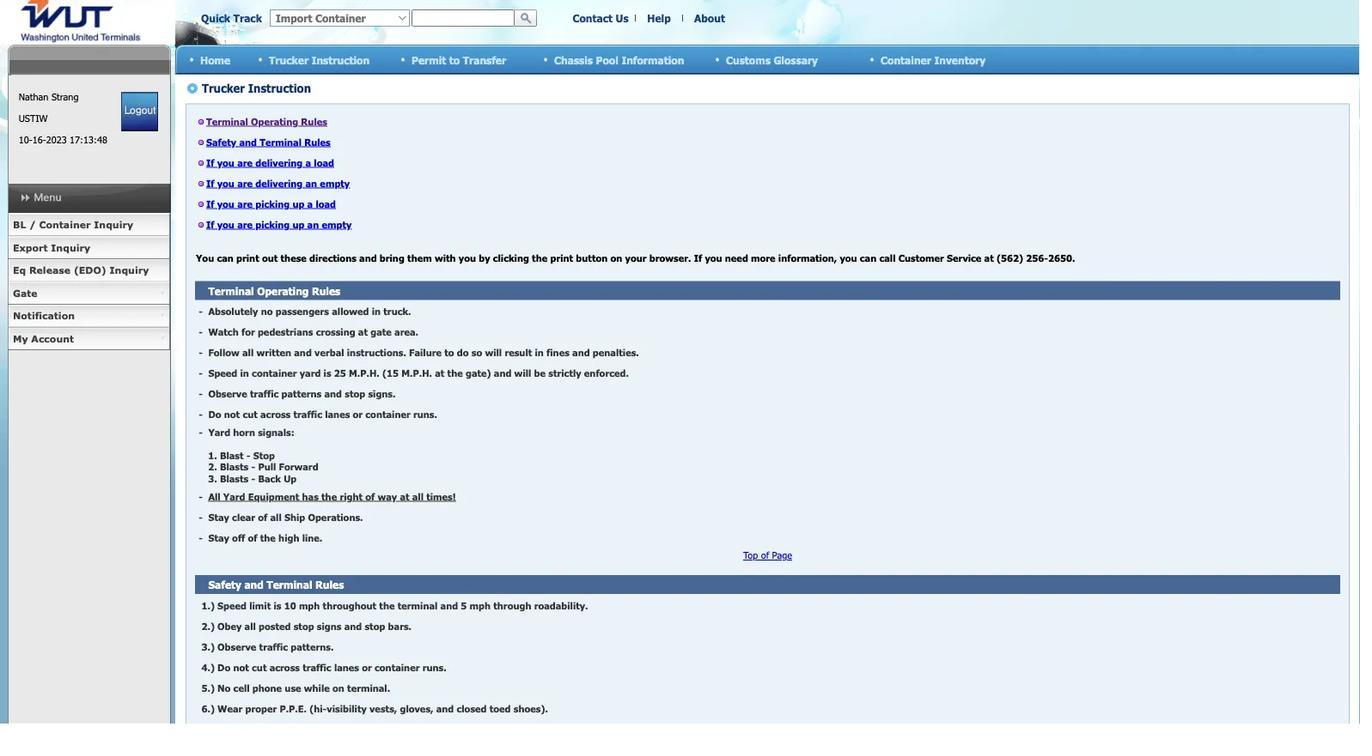Task type: describe. For each thing, give the bounding box(es) containing it.
eq release (edo) inquiry
[[13, 265, 149, 277]]

17:13:48
[[70, 135, 107, 146]]

to
[[449, 54, 460, 66]]

contact us link
[[573, 12, 629, 25]]

quick
[[201, 12, 230, 25]]

login image
[[121, 92, 158, 132]]

/
[[29, 220, 36, 231]]

help
[[647, 12, 671, 25]]

us
[[616, 12, 629, 25]]

16-
[[32, 135, 46, 146]]

chassis
[[554, 54, 593, 66]]

instruction
[[312, 54, 370, 66]]

1 vertical spatial inquiry
[[51, 242, 90, 254]]

notification link
[[8, 306, 170, 328]]

contact us
[[573, 12, 629, 25]]

chassis pool information
[[554, 54, 684, 66]]

about link
[[695, 12, 725, 25]]

customs
[[726, 54, 771, 66]]

release
[[29, 265, 71, 277]]

bl / container inquiry
[[13, 220, 133, 231]]

eq
[[13, 265, 26, 277]]

customs glossary
[[726, 54, 818, 66]]

export
[[13, 242, 48, 254]]

transfer
[[463, 54, 506, 66]]

help link
[[647, 12, 671, 25]]

inquiry for (edo)
[[110, 265, 149, 277]]

export inquiry link
[[8, 237, 170, 260]]

my account link
[[8, 328, 170, 351]]

home
[[200, 54, 230, 66]]

permit
[[412, 54, 446, 66]]



Task type: vqa. For each thing, say whether or not it's contained in the screenshot.
About
yes



Task type: locate. For each thing, give the bounding box(es) containing it.
inquiry for container
[[94, 220, 133, 231]]

notification
[[13, 311, 75, 322]]

2 vertical spatial inquiry
[[110, 265, 149, 277]]

inquiry up the export inquiry link
[[94, 220, 133, 231]]

information
[[622, 54, 684, 66]]

bl
[[13, 220, 26, 231]]

contact
[[573, 12, 613, 25]]

(edo)
[[74, 265, 106, 277]]

trucker instruction
[[269, 54, 370, 66]]

nathan
[[19, 92, 49, 103]]

inventory
[[935, 54, 986, 66]]

about
[[695, 12, 725, 25]]

strang
[[51, 92, 79, 103]]

quick track
[[201, 12, 262, 25]]

1 horizontal spatial container
[[881, 54, 932, 66]]

ustiw
[[19, 113, 48, 125]]

0 vertical spatial container
[[881, 54, 932, 66]]

gate
[[13, 288, 37, 300]]

my
[[13, 333, 28, 345]]

container left inventory at the top right of the page
[[881, 54, 932, 66]]

container
[[881, 54, 932, 66], [39, 220, 91, 231]]

glossary
[[774, 54, 818, 66]]

account
[[31, 333, 74, 345]]

permit to transfer
[[412, 54, 506, 66]]

nathan strang
[[19, 92, 79, 103]]

container up "export inquiry"
[[39, 220, 91, 231]]

trucker
[[269, 54, 309, 66]]

eq release (edo) inquiry link
[[8, 260, 170, 283]]

10-
[[19, 135, 32, 146]]

1 vertical spatial container
[[39, 220, 91, 231]]

10-16-2023 17:13:48
[[19, 135, 107, 146]]

inquiry right (edo) on the left of page
[[110, 265, 149, 277]]

inquiry
[[94, 220, 133, 231], [51, 242, 90, 254], [110, 265, 149, 277]]

gate link
[[8, 283, 170, 306]]

container inventory
[[881, 54, 986, 66]]

my account
[[13, 333, 74, 345]]

track
[[233, 12, 262, 25]]

bl / container inquiry link
[[8, 214, 170, 237]]

0 vertical spatial inquiry
[[94, 220, 133, 231]]

export inquiry
[[13, 242, 90, 254]]

inquiry down bl / container inquiry
[[51, 242, 90, 254]]

None text field
[[412, 10, 515, 27]]

2023
[[46, 135, 67, 146]]

pool
[[596, 54, 619, 66]]

0 horizontal spatial container
[[39, 220, 91, 231]]



